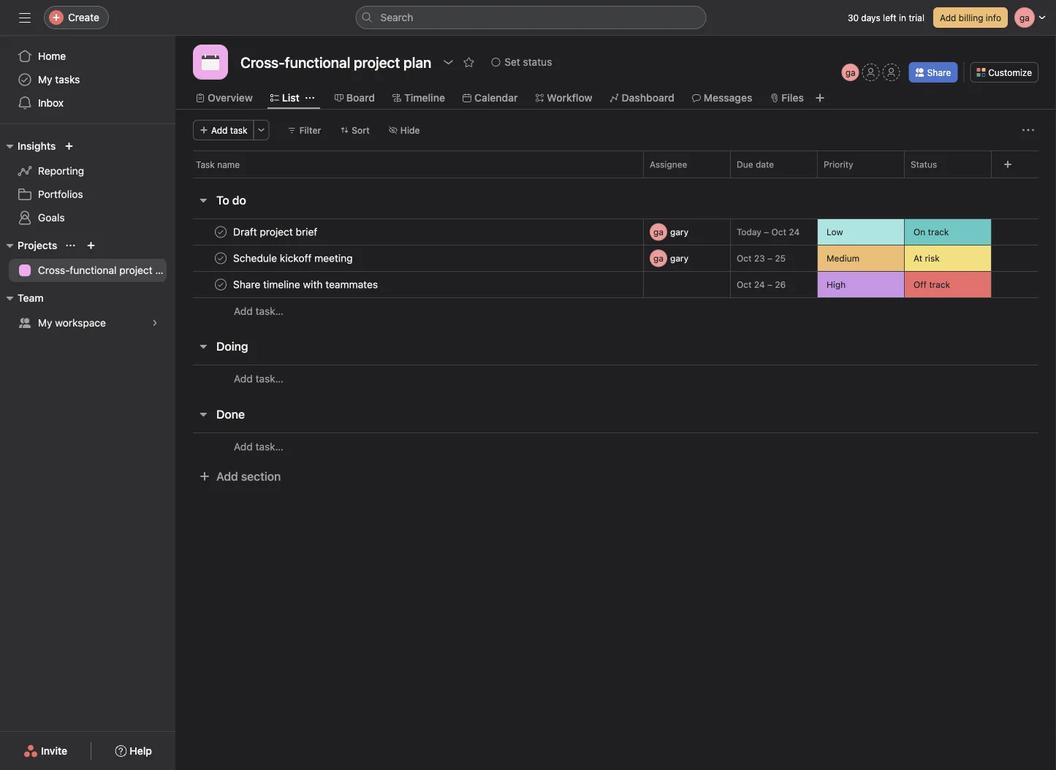 Task type: locate. For each thing, give the bounding box(es) containing it.
2 vertical spatial completed image
[[212, 276, 229, 293]]

my left tasks
[[38, 73, 52, 86]]

add left billing
[[940, 12, 956, 23]]

0 vertical spatial completed checkbox
[[212, 223, 229, 241]]

24 left '26'
[[754, 280, 765, 290]]

1 vertical spatial oct
[[737, 253, 752, 263]]

1 my from the top
[[38, 73, 52, 86]]

24 left low
[[789, 227, 800, 237]]

add task… down add a task to this section icon
[[234, 373, 283, 385]]

workflow
[[547, 92, 592, 104]]

overview
[[208, 92, 253, 104]]

ga
[[845, 67, 856, 77], [653, 227, 664, 237], [653, 253, 664, 263]]

insights button
[[0, 137, 56, 155]]

1 completed checkbox from the top
[[212, 223, 229, 241]]

add task… button up section on the bottom of the page
[[234, 439, 283, 455]]

add left task on the left of page
[[211, 125, 228, 135]]

add left section on the bottom of the page
[[216, 470, 238, 483]]

task… down add a task to this section icon
[[255, 373, 283, 385]]

2 task… from the top
[[255, 373, 283, 385]]

2 vertical spatial task…
[[255, 441, 283, 453]]

add up doing
[[234, 305, 253, 317]]

oct left the 23
[[737, 253, 752, 263]]

1 horizontal spatial 24
[[789, 227, 800, 237]]

add task
[[211, 125, 247, 135]]

add tab image
[[814, 92, 826, 104]]

1 vertical spatial add task… row
[[175, 365, 1056, 392]]

completed image down completed checkbox
[[212, 276, 229, 293]]

workspace
[[55, 317, 106, 329]]

2 vertical spatial ga
[[653, 253, 664, 263]]

add task… up add a task to this section icon
[[234, 305, 283, 317]]

track
[[928, 227, 949, 237], [929, 280, 950, 290]]

completed checkbox inside share timeline with teammates cell
[[212, 276, 229, 293]]

sort
[[352, 125, 370, 135]]

2 add task… from the top
[[234, 373, 283, 385]]

days
[[861, 12, 880, 23]]

row
[[175, 151, 1056, 178], [193, 177, 1039, 178], [175, 219, 1056, 246], [175, 245, 1056, 272], [175, 271, 1056, 298]]

2 collapse task list for this section image from the top
[[197, 341, 209, 352]]

23
[[754, 253, 765, 263]]

task… inside header to do tree grid
[[255, 305, 283, 317]]

portfolios
[[38, 188, 83, 200]]

my down team
[[38, 317, 52, 329]]

1 vertical spatial add task… button
[[234, 371, 283, 387]]

– left 25
[[767, 253, 773, 263]]

track inside off track popup button
[[929, 280, 950, 290]]

1 vertical spatial completed image
[[212, 250, 229, 267]]

header to do tree grid
[[175, 219, 1056, 325]]

show options image
[[442, 56, 454, 68]]

0 vertical spatial my
[[38, 73, 52, 86]]

oct for oct 24 – 26
[[737, 280, 752, 290]]

project
[[119, 264, 153, 276]]

oct 24 – 26
[[737, 280, 786, 290]]

0 vertical spatial add task…
[[234, 305, 283, 317]]

1 vertical spatial –
[[767, 253, 773, 263]]

my for my tasks
[[38, 73, 52, 86]]

track for on track
[[928, 227, 949, 237]]

create button
[[44, 6, 109, 29]]

oct down oct 23 – 25
[[737, 280, 752, 290]]

24 inside row
[[754, 280, 765, 290]]

to
[[216, 193, 229, 207]]

priority
[[824, 159, 853, 170]]

invite button
[[14, 738, 77, 764]]

share button
[[909, 62, 958, 83]]

1 vertical spatial collapse task list for this section image
[[197, 341, 209, 352]]

task…
[[255, 305, 283, 317], [255, 373, 283, 385], [255, 441, 283, 453]]

schedule kickoff meeting cell
[[175, 245, 644, 272]]

– inside row
[[767, 280, 773, 290]]

my inside my workspace link
[[38, 317, 52, 329]]

list link
[[270, 90, 300, 106]]

customize
[[988, 67, 1032, 77]]

completed image up completed checkbox
[[212, 223, 229, 241]]

0 vertical spatial add task… button
[[234, 303, 283, 319]]

2 completed checkbox from the top
[[212, 276, 229, 293]]

track inside on track dropdown button
[[928, 227, 949, 237]]

3 add task… from the top
[[234, 441, 283, 453]]

2 gary from the top
[[670, 253, 689, 263]]

0 vertical spatial collapse task list for this section image
[[197, 194, 209, 206]]

add task… up section on the bottom of the page
[[234, 441, 283, 453]]

1 gary from the top
[[670, 227, 689, 237]]

0 horizontal spatial 24
[[754, 280, 765, 290]]

task… up add a task to this section icon
[[255, 305, 283, 317]]

tab actions image
[[305, 94, 314, 102]]

task
[[230, 125, 247, 135]]

completed image inside draft project brief cell
[[212, 223, 229, 241]]

new project or portfolio image
[[87, 241, 95, 250]]

add task… button for third add task… row from the bottom
[[234, 303, 283, 319]]

off track
[[914, 280, 950, 290]]

– left '26'
[[767, 280, 773, 290]]

track right off on the right top of the page
[[929, 280, 950, 290]]

completed image right plan
[[212, 250, 229, 267]]

create
[[68, 11, 99, 23]]

info
[[986, 12, 1001, 23]]

1 vertical spatial track
[[929, 280, 950, 290]]

ga inside button
[[845, 67, 856, 77]]

add task… inside header to do tree grid
[[234, 305, 283, 317]]

2 vertical spatial add task… button
[[234, 439, 283, 455]]

hide sidebar image
[[19, 12, 31, 23]]

add task… button
[[234, 303, 283, 319], [234, 371, 283, 387], [234, 439, 283, 455]]

add task… button inside header to do tree grid
[[234, 303, 283, 319]]

my
[[38, 73, 52, 86], [38, 317, 52, 329]]

low
[[827, 227, 843, 237]]

oct
[[771, 227, 786, 237], [737, 253, 752, 263], [737, 280, 752, 290]]

tasks
[[55, 73, 80, 86]]

2 vertical spatial add task…
[[234, 441, 283, 453]]

None text field
[[237, 49, 435, 75]]

oct inside row
[[737, 280, 752, 290]]

insights
[[18, 140, 56, 152]]

1 vertical spatial completed checkbox
[[212, 276, 229, 293]]

set status button
[[485, 52, 559, 72]]

1 vertical spatial 24
[[754, 280, 765, 290]]

completed image inside share timeline with teammates cell
[[212, 276, 229, 293]]

completed image for today – oct 24
[[212, 223, 229, 241]]

collapse task list for this section image left to on the top of the page
[[197, 194, 209, 206]]

Completed checkbox
[[212, 223, 229, 241], [212, 276, 229, 293]]

3 add task… button from the top
[[234, 439, 283, 455]]

Share timeline with teammates text field
[[230, 277, 382, 292]]

status
[[911, 159, 937, 170]]

1 vertical spatial gary
[[670, 253, 689, 263]]

1 add task… button from the top
[[234, 303, 283, 319]]

invite
[[41, 745, 67, 757]]

add task… row
[[175, 297, 1056, 325], [175, 365, 1056, 392], [175, 433, 1056, 460]]

completed checkbox up completed checkbox
[[212, 223, 229, 241]]

files link
[[770, 90, 804, 106]]

name
[[217, 159, 240, 170]]

1 vertical spatial task…
[[255, 373, 283, 385]]

oct for oct 23 – 25
[[737, 253, 752, 263]]

completed checkbox inside draft project brief cell
[[212, 223, 229, 241]]

messages
[[704, 92, 752, 104]]

3 add task… row from the top
[[175, 433, 1056, 460]]

doing button
[[216, 333, 248, 360]]

add task… button up add a task to this section icon
[[234, 303, 283, 319]]

3 completed image from the top
[[212, 276, 229, 293]]

my inside my tasks link
[[38, 73, 52, 86]]

section
[[241, 470, 281, 483]]

list
[[282, 92, 300, 104]]

set status
[[505, 56, 552, 68]]

add task… button down add a task to this section icon
[[234, 371, 283, 387]]

2 add task… row from the top
[[175, 365, 1056, 392]]

0 vertical spatial –
[[764, 227, 769, 237]]

functional
[[70, 264, 117, 276]]

2 add task… button from the top
[[234, 371, 283, 387]]

billing
[[959, 12, 983, 23]]

track right on
[[928, 227, 949, 237]]

1 add task… from the top
[[234, 305, 283, 317]]

global element
[[0, 36, 175, 124]]

completed image for oct 24 – 26
[[212, 276, 229, 293]]

add inside "button"
[[211, 125, 228, 135]]

today
[[737, 227, 761, 237]]

ga for oct 23 – 25
[[653, 253, 664, 263]]

task… up section on the bottom of the page
[[255, 441, 283, 453]]

0 vertical spatial track
[[928, 227, 949, 237]]

projects button
[[0, 237, 57, 254]]

more actions image
[[1022, 124, 1034, 136]]

off
[[914, 280, 927, 290]]

collapse task list for this section image
[[197, 194, 209, 206], [197, 341, 209, 352]]

1 vertical spatial ga
[[653, 227, 664, 237]]

0 vertical spatial task…
[[255, 305, 283, 317]]

2 vertical spatial –
[[767, 280, 773, 290]]

completed checkbox down completed checkbox
[[212, 276, 229, 293]]

2 vertical spatial oct
[[737, 280, 752, 290]]

filter button
[[281, 120, 328, 140]]

add
[[940, 12, 956, 23], [211, 125, 228, 135], [234, 305, 253, 317], [234, 373, 253, 385], [234, 441, 253, 453], [216, 470, 238, 483]]

search button
[[356, 6, 706, 29]]

0 vertical spatial ga
[[845, 67, 856, 77]]

row containing oct 24
[[175, 271, 1056, 298]]

Schedule kickoff meeting text field
[[230, 251, 357, 266]]

24
[[789, 227, 800, 237], [754, 280, 765, 290]]

1 vertical spatial my
[[38, 317, 52, 329]]

Draft project brief text field
[[230, 225, 322, 239]]

1 collapse task list for this section image from the top
[[197, 194, 209, 206]]

task… for add task… button for third add task… row
[[255, 441, 283, 453]]

set
[[505, 56, 520, 68]]

completed image
[[212, 223, 229, 241], [212, 250, 229, 267], [212, 276, 229, 293]]

left
[[883, 12, 897, 23]]

home
[[38, 50, 66, 62]]

inbox link
[[9, 91, 167, 115]]

– right today
[[764, 227, 769, 237]]

reporting
[[38, 165, 84, 177]]

2 vertical spatial add task… row
[[175, 433, 1056, 460]]

collapse task list for this section image for to do
[[197, 194, 209, 206]]

add task…
[[234, 305, 283, 317], [234, 373, 283, 385], [234, 441, 283, 453]]

oct 23 – 25
[[737, 253, 786, 263]]

calendar
[[474, 92, 518, 104]]

add section
[[216, 470, 281, 483]]

3 task… from the top
[[255, 441, 283, 453]]

1 task… from the top
[[255, 305, 283, 317]]

2 my from the top
[[38, 317, 52, 329]]

completed image inside schedule kickoff meeting cell
[[212, 250, 229, 267]]

gary for oct
[[670, 253, 689, 263]]

0 vertical spatial completed image
[[212, 223, 229, 241]]

oct up 25
[[771, 227, 786, 237]]

2 completed image from the top
[[212, 250, 229, 267]]

1 vertical spatial add task…
[[234, 373, 283, 385]]

my workspace
[[38, 317, 106, 329]]

gary
[[670, 227, 689, 237], [670, 253, 689, 263]]

collapse task list for this section image left doing
[[197, 341, 209, 352]]

1 completed image from the top
[[212, 223, 229, 241]]

draft project brief cell
[[175, 219, 644, 246]]

0 vertical spatial gary
[[670, 227, 689, 237]]

0 vertical spatial add task… row
[[175, 297, 1056, 325]]

goals link
[[9, 206, 167, 229]]

done
[[216, 407, 245, 421]]



Task type: describe. For each thing, give the bounding box(es) containing it.
messages link
[[692, 90, 752, 106]]

reporting link
[[9, 159, 167, 183]]

trial
[[909, 12, 925, 23]]

– for oct 23
[[767, 253, 773, 263]]

my workspace link
[[9, 311, 167, 335]]

add section button
[[193, 463, 287, 490]]

in
[[899, 12, 906, 23]]

track for off track
[[929, 280, 950, 290]]

hide
[[400, 125, 420, 135]]

files
[[782, 92, 804, 104]]

cross-functional project plan
[[38, 264, 175, 276]]

add inside header to do tree grid
[[234, 305, 253, 317]]

at risk
[[914, 253, 940, 263]]

– for oct 24
[[767, 280, 773, 290]]

completed image for oct 23 – 25
[[212, 250, 229, 267]]

collapse task list for this section image
[[197, 409, 209, 420]]

board
[[346, 92, 375, 104]]

plan
[[155, 264, 175, 276]]

see details, my workspace image
[[151, 319, 159, 327]]

sort button
[[333, 120, 376, 140]]

calendar link
[[463, 90, 518, 106]]

at
[[914, 253, 922, 263]]

dashboard
[[622, 92, 674, 104]]

portfolios link
[[9, 183, 167, 206]]

on
[[914, 227, 925, 237]]

add task… for second add task… row from the top of the page
[[234, 373, 283, 385]]

search
[[380, 11, 413, 23]]

25
[[775, 253, 786, 263]]

0 vertical spatial 24
[[789, 227, 800, 237]]

add task… for third add task… row from the bottom
[[234, 305, 283, 317]]

add to starred image
[[463, 56, 475, 68]]

new image
[[65, 142, 73, 151]]

completed checkbox for oct 24
[[212, 276, 229, 293]]

add task button
[[193, 120, 254, 140]]

inbox
[[38, 97, 64, 109]]

off track button
[[905, 272, 991, 297]]

medium
[[827, 253, 860, 263]]

due
[[737, 159, 753, 170]]

ga for today – oct 24
[[653, 227, 664, 237]]

0 vertical spatial oct
[[771, 227, 786, 237]]

on track
[[914, 227, 949, 237]]

date
[[756, 159, 774, 170]]

add inside button
[[216, 470, 238, 483]]

task
[[196, 159, 215, 170]]

task… for add task… button in the header to do tree grid
[[255, 305, 283, 317]]

projects
[[18, 239, 57, 251]]

teams element
[[0, 285, 175, 338]]

add billing info button
[[933, 7, 1008, 28]]

today – oct 24
[[737, 227, 800, 237]]

at risk button
[[905, 246, 991, 271]]

timeline
[[404, 92, 445, 104]]

add task… button for second add task… row from the top of the page
[[234, 371, 283, 387]]

to do button
[[216, 187, 246, 213]]

insights element
[[0, 133, 175, 232]]

collapse task list for this section image for doing
[[197, 341, 209, 352]]

team
[[18, 292, 44, 304]]

1 add task… row from the top
[[175, 297, 1056, 325]]

board link
[[335, 90, 375, 106]]

gary for today
[[670, 227, 689, 237]]

on track button
[[905, 219, 991, 245]]

add a task to this section image
[[255, 341, 267, 352]]

task… for add task… button associated with second add task… row from the top of the page
[[255, 373, 283, 385]]

my tasks
[[38, 73, 80, 86]]

task name
[[196, 159, 240, 170]]

search list box
[[356, 6, 706, 29]]

team button
[[0, 289, 44, 307]]

cross-functional project plan link
[[9, 259, 175, 282]]

add field image
[[1003, 160, 1012, 169]]

share timeline with teammates cell
[[175, 271, 644, 298]]

add up add section button
[[234, 441, 253, 453]]

cross-
[[38, 264, 70, 276]]

projects element
[[0, 232, 175, 285]]

due date
[[737, 159, 774, 170]]

help
[[130, 745, 152, 757]]

medium button
[[818, 246, 904, 271]]

row containing task name
[[175, 151, 1056, 178]]

my tasks link
[[9, 68, 167, 91]]

Completed checkbox
[[212, 250, 229, 267]]

status
[[523, 56, 552, 68]]

add inside button
[[940, 12, 956, 23]]

dashboard link
[[610, 90, 674, 106]]

goals
[[38, 212, 65, 224]]

add down doing
[[234, 373, 253, 385]]

add task… button for third add task… row
[[234, 439, 283, 455]]

calendar image
[[202, 53, 219, 71]]

to do
[[216, 193, 246, 207]]

filter
[[299, 125, 321, 135]]

show options, current sort, top image
[[66, 241, 75, 250]]

customize button
[[970, 62, 1039, 83]]

high button
[[818, 272, 904, 297]]

add billing info
[[940, 12, 1001, 23]]

completed checkbox for today
[[212, 223, 229, 241]]

more actions image
[[257, 126, 266, 134]]

add task… for third add task… row
[[234, 441, 283, 453]]

assignee
[[650, 159, 687, 170]]

home link
[[9, 45, 167, 68]]

done button
[[216, 401, 245, 428]]

timeline link
[[392, 90, 445, 106]]

my for my workspace
[[38, 317, 52, 329]]

30 days left in trial
[[848, 12, 925, 23]]

low button
[[818, 219, 904, 245]]

doing
[[216, 339, 248, 353]]

risk
[[925, 253, 940, 263]]

help button
[[105, 738, 161, 764]]

30
[[848, 12, 859, 23]]

26
[[775, 280, 786, 290]]



Task type: vqa. For each thing, say whether or not it's contained in the screenshot.
Sun
no



